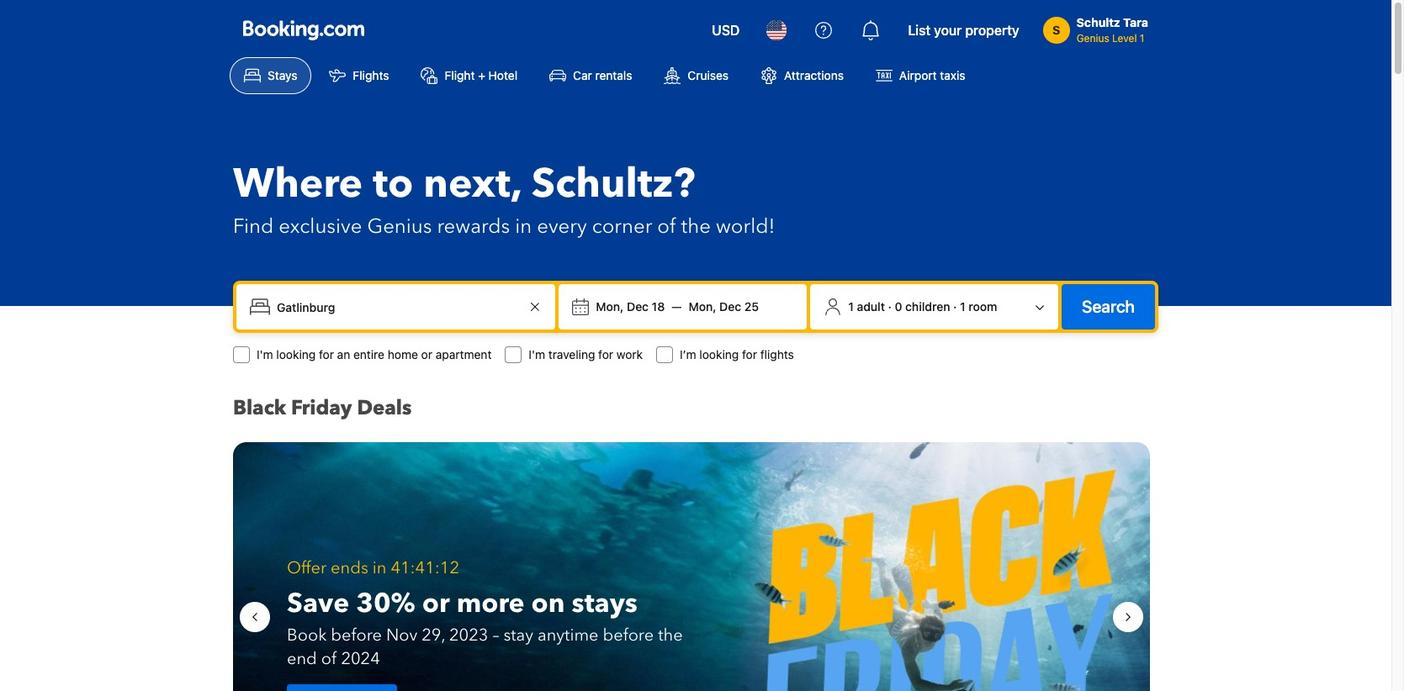 Task type: vqa. For each thing, say whether or not it's contained in the screenshot.
How related to How we work
no



Task type: locate. For each thing, give the bounding box(es) containing it.
+
[[478, 68, 485, 82]]

0 vertical spatial in
[[515, 213, 532, 241]]

of right end
[[321, 648, 337, 671]]

1 horizontal spatial dec
[[720, 300, 741, 314]]

2 looking from the left
[[700, 348, 739, 362]]

1 horizontal spatial for
[[598, 348, 614, 362]]

mon, right —
[[689, 300, 717, 314]]

1 inside schultz tara genius level 1
[[1140, 32, 1145, 45]]

1 before from the left
[[331, 624, 382, 647]]

car rentals link
[[535, 57, 647, 94]]

0 horizontal spatial 1
[[848, 300, 854, 314]]

1 horizontal spatial genius
[[1077, 32, 1110, 45]]

looking right i'm
[[700, 348, 739, 362]]

in
[[515, 213, 532, 241], [373, 557, 387, 580]]

2024
[[341, 648, 380, 671]]

for left flights
[[742, 348, 757, 362]]

deals on stays image
[[233, 443, 1150, 692]]

car
[[573, 68, 592, 82]]

before up 2024
[[331, 624, 382, 647]]

find
[[233, 213, 274, 241]]

car rentals
[[573, 68, 632, 82]]

looking
[[276, 348, 316, 362], [700, 348, 739, 362]]

0 vertical spatial of
[[657, 213, 676, 241]]

0 horizontal spatial i'm
[[257, 348, 273, 362]]

genius down the to
[[367, 213, 432, 241]]

genius down schultz
[[1077, 32, 1110, 45]]

29,
[[422, 624, 445, 647]]

0 horizontal spatial ·
[[888, 300, 892, 314]]

1 looking from the left
[[276, 348, 316, 362]]

1 horizontal spatial in
[[515, 213, 532, 241]]

dec
[[627, 300, 649, 314], [720, 300, 741, 314]]

dec left 18
[[627, 300, 649, 314]]

genius inside where to next, schultz? find exclusive genius rewards in every corner of the world!
[[367, 213, 432, 241]]

0 horizontal spatial in
[[373, 557, 387, 580]]

flights
[[353, 68, 389, 82]]

0 horizontal spatial looking
[[276, 348, 316, 362]]

1 for from the left
[[319, 348, 334, 362]]

booking.com image
[[243, 20, 364, 40]]

1 adult · 0 children · 1 room button
[[817, 291, 1052, 323]]

–
[[493, 624, 499, 647]]

dec left 25
[[720, 300, 741, 314]]

1 horizontal spatial ·
[[954, 300, 957, 314]]

ends
[[331, 557, 368, 580]]

or up the 29,
[[422, 586, 450, 623]]

1 down tara
[[1140, 32, 1145, 45]]

before down stays
[[603, 624, 654, 647]]

flights
[[760, 348, 794, 362]]

genius
[[1077, 32, 1110, 45], [367, 213, 432, 241]]

next,
[[424, 157, 522, 212]]

of right corner at top
[[657, 213, 676, 241]]

0 vertical spatial genius
[[1077, 32, 1110, 45]]

2 i'm from the left
[[529, 348, 545, 362]]

of inside where to next, schultz? find exclusive genius rewards in every corner of the world!
[[657, 213, 676, 241]]

i'm left traveling
[[529, 348, 545, 362]]

3 for from the left
[[742, 348, 757, 362]]

1 · from the left
[[888, 300, 892, 314]]

on
[[531, 586, 565, 623]]

1 horizontal spatial i'm
[[529, 348, 545, 362]]

0 horizontal spatial genius
[[367, 213, 432, 241]]

your account menu schultz tara genius level 1 element
[[1043, 8, 1155, 46]]

0 horizontal spatial of
[[321, 648, 337, 671]]

i'm traveling for work
[[529, 348, 643, 362]]

0 vertical spatial or
[[421, 348, 433, 362]]

0 horizontal spatial mon,
[[596, 300, 624, 314]]

mon, dec 18 button
[[589, 292, 672, 322]]

flight + hotel link
[[407, 57, 532, 94]]

1 vertical spatial in
[[373, 557, 387, 580]]

property
[[965, 23, 1020, 38]]

· right children
[[954, 300, 957, 314]]

41:41:12
[[391, 557, 459, 580]]

search
[[1082, 297, 1135, 316]]

i'm for i'm traveling for work
[[529, 348, 545, 362]]

or for more
[[422, 586, 450, 623]]

1 horizontal spatial of
[[657, 213, 676, 241]]

2 · from the left
[[954, 300, 957, 314]]

of
[[657, 213, 676, 241], [321, 648, 337, 671]]

1 horizontal spatial 1
[[960, 300, 966, 314]]

for for flights
[[742, 348, 757, 362]]

before
[[331, 624, 382, 647], [603, 624, 654, 647]]

every
[[537, 213, 587, 241]]

usd
[[712, 23, 740, 38]]

the inside where to next, schultz? find exclusive genius rewards in every corner of the world!
[[681, 213, 711, 241]]

·
[[888, 300, 892, 314], [954, 300, 957, 314]]

1 horizontal spatial looking
[[700, 348, 739, 362]]

airport taxis link
[[862, 57, 980, 94]]

rentals
[[595, 68, 632, 82]]

for left work
[[598, 348, 614, 362]]

· left 0
[[888, 300, 892, 314]]

or right 'home'
[[421, 348, 433, 362]]

to
[[373, 157, 414, 212]]

or inside offer ends in 41:41:12 save 30% or more on stays book before nov 29, 2023 – stay anytime before the end of 2024
[[422, 586, 450, 623]]

2 for from the left
[[598, 348, 614, 362]]

looking left an
[[276, 348, 316, 362]]

home
[[388, 348, 418, 362]]

looking for i'm
[[276, 348, 316, 362]]

in left every
[[515, 213, 532, 241]]

attractions link
[[746, 57, 858, 94]]

1 vertical spatial the
[[658, 624, 683, 647]]

mon, left 18
[[596, 300, 624, 314]]

the inside offer ends in 41:41:12 save 30% or more on stays book before nov 29, 2023 – stay anytime before the end of 2024
[[658, 624, 683, 647]]

cruises
[[688, 68, 729, 82]]

list your property
[[908, 23, 1020, 38]]

work
[[617, 348, 643, 362]]

in inside offer ends in 41:41:12 save 30% or more on stays book before nov 29, 2023 – stay anytime before the end of 2024
[[373, 557, 387, 580]]

1 mon, from the left
[[596, 300, 624, 314]]

an
[[337, 348, 350, 362]]

0 horizontal spatial before
[[331, 624, 382, 647]]

1 left adult
[[848, 300, 854, 314]]

i'm for i'm looking for an entire home or apartment
[[257, 348, 273, 362]]

1 vertical spatial or
[[422, 586, 450, 623]]

i'm up black
[[257, 348, 273, 362]]

0 horizontal spatial for
[[319, 348, 334, 362]]

entire
[[353, 348, 385, 362]]

hotel
[[489, 68, 518, 82]]

mon,
[[596, 300, 624, 314], [689, 300, 717, 314]]

book
[[287, 624, 327, 647]]

0 horizontal spatial dec
[[627, 300, 649, 314]]

for
[[319, 348, 334, 362], [598, 348, 614, 362], [742, 348, 757, 362]]

schultz?
[[532, 157, 695, 212]]

i'm
[[257, 348, 273, 362], [529, 348, 545, 362]]

the
[[681, 213, 711, 241], [658, 624, 683, 647]]

2 horizontal spatial for
[[742, 348, 757, 362]]

2 horizontal spatial 1
[[1140, 32, 1145, 45]]

for left an
[[319, 348, 334, 362]]

1 horizontal spatial before
[[603, 624, 654, 647]]

1 vertical spatial genius
[[367, 213, 432, 241]]

1 horizontal spatial mon,
[[689, 300, 717, 314]]

Where are you going? field
[[270, 292, 525, 322]]

flight
[[445, 68, 475, 82]]

in right ends
[[373, 557, 387, 580]]

level
[[1113, 32, 1137, 45]]

1 vertical spatial of
[[321, 648, 337, 671]]

1
[[1140, 32, 1145, 45], [848, 300, 854, 314], [960, 300, 966, 314]]

0 vertical spatial the
[[681, 213, 711, 241]]

or
[[421, 348, 433, 362], [422, 586, 450, 623]]

1 i'm from the left
[[257, 348, 273, 362]]

1 left room
[[960, 300, 966, 314]]

stay
[[504, 624, 534, 647]]



Task type: describe. For each thing, give the bounding box(es) containing it.
black friday deals
[[233, 395, 412, 422]]

anytime
[[538, 624, 599, 647]]

list your property link
[[898, 10, 1030, 50]]

children
[[906, 300, 951, 314]]

save
[[287, 586, 349, 623]]

cruises link
[[650, 57, 743, 94]]

schultz
[[1077, 15, 1121, 29]]

2 mon, from the left
[[689, 300, 717, 314]]

nov
[[386, 624, 418, 647]]

for for an
[[319, 348, 334, 362]]

i'm looking for flights
[[680, 348, 794, 362]]

exclusive
[[279, 213, 362, 241]]

deals
[[357, 395, 412, 422]]

i'm looking for an entire home or apartment
[[257, 348, 492, 362]]

for for work
[[598, 348, 614, 362]]

tara
[[1124, 15, 1149, 29]]

mon, dec 25 button
[[682, 292, 766, 322]]

corner
[[592, 213, 652, 241]]

18
[[652, 300, 665, 314]]

genius inside schultz tara genius level 1
[[1077, 32, 1110, 45]]

usd button
[[702, 10, 750, 50]]

apartment
[[436, 348, 492, 362]]

2 before from the left
[[603, 624, 654, 647]]

schultz tara genius level 1
[[1077, 15, 1149, 45]]

traveling
[[549, 348, 595, 362]]

attractions
[[784, 68, 844, 82]]

friday
[[291, 395, 352, 422]]

of inside offer ends in 41:41:12 save 30% or more on stays book before nov 29, 2023 – stay anytime before the end of 2024
[[321, 648, 337, 671]]

offer
[[287, 557, 327, 580]]

list
[[908, 23, 931, 38]]

airport
[[900, 68, 937, 82]]

i'm
[[680, 348, 696, 362]]

rewards
[[437, 213, 510, 241]]

more
[[457, 586, 525, 623]]

mon, dec 18 — mon, dec 25
[[596, 300, 759, 314]]

taxis
[[940, 68, 966, 82]]

offer ends in 41:41:12 save 30% or more on stays book before nov 29, 2023 – stay anytime before the end of 2024
[[287, 557, 683, 671]]

25
[[745, 300, 759, 314]]

where to next, schultz? find exclusive genius rewards in every corner of the world!
[[233, 157, 775, 241]]

search button
[[1062, 284, 1155, 330]]

—
[[672, 300, 682, 314]]

1 adult · 0 children · 1 room
[[848, 300, 998, 314]]

world!
[[716, 213, 775, 241]]

where
[[233, 157, 363, 212]]

0
[[895, 300, 902, 314]]

room
[[969, 300, 998, 314]]

your
[[934, 23, 962, 38]]

30%
[[356, 586, 416, 623]]

end
[[287, 648, 317, 671]]

2 dec from the left
[[720, 300, 741, 314]]

1 dec from the left
[[627, 300, 649, 314]]

flight + hotel
[[445, 68, 518, 82]]

or for apartment
[[421, 348, 433, 362]]

s
[[1053, 23, 1061, 37]]

stays link
[[230, 57, 312, 94]]

stays
[[268, 68, 297, 82]]

flights link
[[315, 57, 403, 94]]

airport taxis
[[900, 68, 966, 82]]

2023
[[449, 624, 488, 647]]

black
[[233, 395, 286, 422]]

in inside where to next, schultz? find exclusive genius rewards in every corner of the world!
[[515, 213, 532, 241]]

adult
[[857, 300, 885, 314]]

stays
[[572, 586, 638, 623]]

looking for i'm
[[700, 348, 739, 362]]



